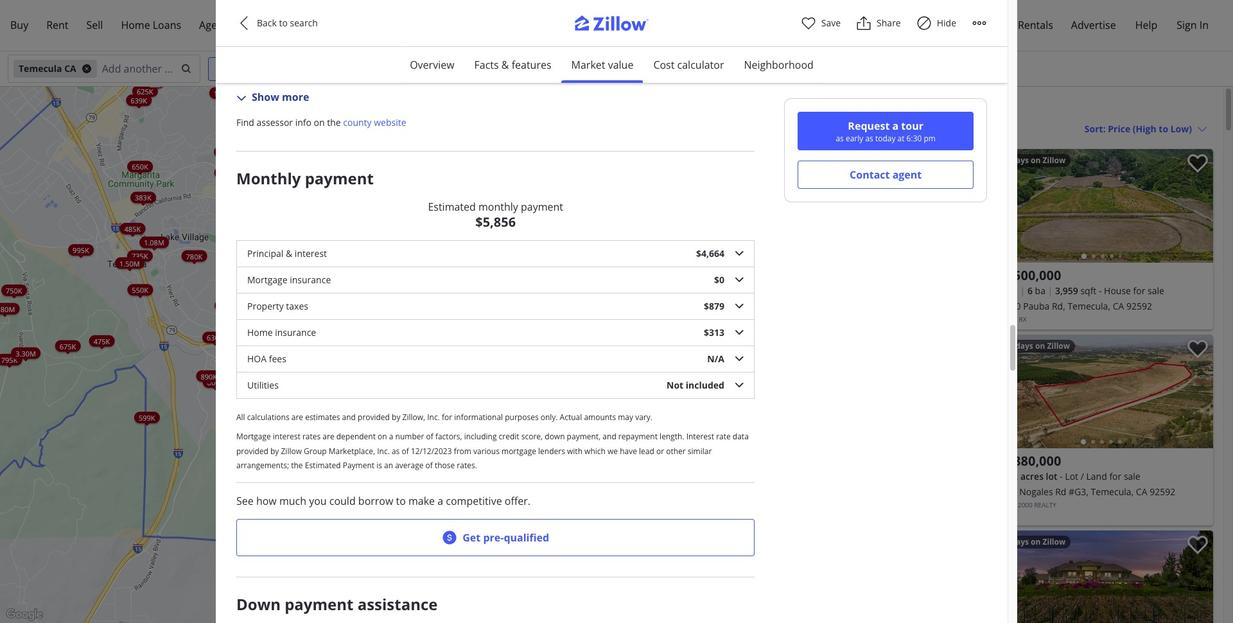 Task type: describe. For each thing, give the bounding box(es) containing it.
find
[[236, 116, 254, 128]]

1.25m link
[[465, 150, 495, 162]]

on inside mortgage interest rates are dependent on a number of factors, including credit score, down payment, and repayment length. interest rate data provided by zillow group marketplace, inc. as of
[[378, 431, 387, 442]]

3d inside the 180k 3d tour 4 units
[[245, 147, 251, 152]]

1 vertical spatial 790k
[[335, 503, 351, 512]]

1 vertical spatial 639k link
[[280, 262, 305, 274]]

1 horizontal spatial save this home image
[[1188, 340, 1209, 359]]

650k for the right '650k' "link"
[[354, 292, 370, 302]]

5.20m link
[[472, 195, 501, 207]]

0 vertical spatial inc.
[[428, 412, 440, 423]]

early
[[846, 133, 864, 144]]

1 vertical spatial 795k link
[[0, 354, 22, 365]]

zillow for 41 days on zillow
[[1043, 155, 1066, 166]]

1 horizontal spatial 635k link
[[296, 253, 321, 265]]

chevron left image for 41 days on zillow
[[997, 198, 1013, 214]]

39100 pauba rd, temecula, ca 92592 realty rx
[[996, 300, 1153, 324]]

tour for 724k
[[236, 369, 249, 375]]

2 units
[[645, 508, 668, 517]]

principal & interest
[[247, 247, 327, 259]]

1 horizontal spatial 635k
[[300, 254, 316, 264]]

google image
[[3, 607, 46, 623]]

realty inside the 39100 pauba rd, temecula, ca 92592 realty rx
[[996, 315, 1018, 324]]

0 vertical spatial 650k link
[[127, 161, 153, 172]]

0 horizontal spatial 639k link
[[126, 94, 152, 106]]

$6,457 +1.2%
[[409, 56, 473, 70]]

899k
[[351, 408, 367, 417]]

0 vertical spatial 790k
[[347, 439, 363, 449]]

neighborhood
[[744, 58, 814, 72]]

on for 490
[[1036, 341, 1046, 352]]

los
[[1003, 486, 1018, 498]]

565k
[[279, 325, 295, 335]]

$0
[[715, 274, 725, 286]]

3d for 785k
[[347, 415, 353, 421]]

$520,331 +1%
[[582, 56, 649, 70]]

tour for 780k
[[288, 159, 300, 165]]

sale inside $5,880,000 48.52 acres lot - lot / land for sale
[[1125, 470, 1141, 483]]

890k
[[201, 371, 217, 381]]

0 horizontal spatial 639k
[[131, 95, 147, 105]]

1 vertical spatial 825k link
[[409, 311, 434, 323]]

sign in
[[1178, 18, 1209, 32]]

849k
[[350, 342, 367, 352]]

facts & features button
[[464, 47, 562, 83]]

calculator
[[678, 58, 725, 72]]

3d for 1.08m
[[372, 238, 378, 244]]

569k link
[[242, 355, 267, 367]]

1 horizontal spatial 650k link
[[349, 291, 375, 303]]

671k link
[[376, 367, 401, 378]]

share image
[[857, 15, 872, 31]]

land
[[1087, 470, 1108, 483]]

chevron down image for $4,664
[[735, 249, 744, 259]]

2.85m link
[[404, 194, 433, 206]]

property images, use arrow keys to navigate, image 1 of 21 group
[[762, 149, 986, 263]]

score,
[[522, 431, 543, 442]]

search image
[[181, 64, 192, 74]]

hoa fees
[[247, 353, 287, 365]]

1 horizontal spatial 625k link
[[261, 264, 287, 276]]

rentals
[[1019, 18, 1054, 32]]

may
[[618, 412, 634, 423]]

900k link
[[259, 391, 284, 403]]

new 615k
[[267, 243, 290, 258]]

0 horizontal spatial 550k link
[[127, 284, 153, 295]]

750k
[[6, 285, 22, 295]]

1 horizontal spatial 1.50m link
[[209, 87, 239, 99]]

1.50m for the middle 1.50m link
[[214, 88, 234, 98]]

383k
[[135, 192, 151, 202]]

& for principal
[[286, 247, 293, 259]]

1 vertical spatial 625k
[[266, 265, 282, 275]]

#g3,
[[1069, 486, 1089, 498]]

chevron right image for 80 days on zillow
[[964, 198, 979, 214]]

actual
[[560, 412, 582, 423]]

manage rentals
[[978, 18, 1054, 32]]

0 vertical spatial -
[[1100, 285, 1102, 297]]

2 vertical spatial 1.50m link
[[264, 312, 293, 324]]

chevron right image
[[1192, 384, 1208, 399]]

1 horizontal spatial 875k link
[[413, 313, 439, 325]]

1.08m link
[[140, 236, 169, 248]]

0 horizontal spatial 825k
[[276, 90, 292, 99]]

pm
[[924, 133, 936, 144]]

48.52
[[996, 470, 1019, 483]]

0 horizontal spatial 825k link
[[271, 89, 297, 100]]

795k for rightmost 795k link
[[315, 244, 331, 253]]

marketplace,
[[329, 446, 375, 457]]

down
[[545, 431, 565, 442]]

cost calculator button
[[644, 47, 735, 83]]

plus image
[[721, 559, 734, 572]]

1 horizontal spatial the
[[327, 116, 341, 128]]

for inside $5,880,000 48.52 acres lot - lot / land for sale
[[1110, 470, 1122, 483]]

6:30
[[907, 133, 922, 144]]

0 horizontal spatial 635k
[[260, 245, 277, 255]]

1 horizontal spatial to
[[396, 494, 406, 508]]

2.58m 2.70m
[[219, 250, 259, 310]]

pauba
[[1024, 300, 1050, 312]]

days for 68
[[1012, 537, 1030, 548]]

new for 550k
[[326, 289, 337, 294]]

show
[[252, 90, 280, 104]]

overview
[[410, 58, 455, 72]]

manage rentals link
[[969, 10, 1063, 40]]

1 vertical spatial 1.50m link
[[115, 257, 144, 269]]

utilities
[[247, 379, 279, 391]]

insurance for mortgage insurance
[[290, 274, 331, 286]]

tour for 1.08m
[[379, 238, 391, 244]]

home loans
[[121, 18, 181, 32]]

interest
[[687, 431, 715, 442]]

1 horizontal spatial as
[[836, 133, 844, 144]]

275k
[[423, 410, 439, 420]]

1 horizontal spatial 825k
[[413, 312, 430, 322]]

1.10m
[[425, 348, 445, 357]]

on for 41
[[1032, 155, 1041, 166]]

get
[[463, 531, 481, 545]]

5.88m
[[536, 85, 557, 94]]

zillow for 490 days on zillow
[[1048, 341, 1071, 352]]

show more
[[252, 90, 309, 104]]

chevron down image for $313
[[735, 328, 744, 338]]

595k
[[366, 399, 382, 408]]

750k link
[[1, 284, 27, 296]]

0 horizontal spatial 635k link
[[256, 244, 281, 255]]

on right the info
[[314, 116, 325, 128]]

2.58m
[[219, 301, 240, 310]]

rd
[[1056, 486, 1067, 498]]

main content containing temecula ca luxury homes
[[752, 87, 1224, 623]]

assessor
[[257, 116, 293, 128]]

chevron down image inside the filters element
[[638, 64, 648, 74]]

new for 615k
[[280, 243, 290, 249]]

0 vertical spatial link
[[222, 128, 252, 146]]

temecula for temecula ca luxury homes
[[765, 99, 825, 116]]

property
[[247, 300, 284, 312]]

1 horizontal spatial 550k link
[[237, 368, 262, 379]]

tour for 785k
[[354, 415, 366, 421]]

estimated inside the 'estimated monthly payment $5,856'
[[428, 200, 476, 214]]

filters element
[[0, 51, 1234, 87]]

as inside mortgage interest rates are dependent on a number of factors, including credit score, down payment, and repayment length. interest rate data provided by zillow group marketplace, inc. as of
[[392, 446, 400, 457]]

2 horizontal spatial 550k link
[[301, 290, 327, 302]]

0 horizontal spatial 625k link
[[132, 85, 158, 97]]

chevron right image for 68 days on zillow
[[1192, 580, 1208, 595]]

today
[[876, 133, 896, 144]]

92592 inside 0 los nogales rd #g3, temecula, ca 92592 remax 2000 realty
[[1150, 486, 1176, 498]]

1 vertical spatial 790k link
[[330, 502, 356, 513]]

724k
[[225, 375, 241, 385]]

property images, use arrow keys to navigate, image 1 of 69 group
[[991, 531, 1214, 623]]

insurance for home insurance
[[275, 326, 316, 339]]

12/12/2023
[[411, 446, 452, 457]]

3d tour 785k
[[343, 415, 366, 430]]

0 vertical spatial are
[[292, 412, 303, 423]]

0 horizontal spatial save this home image
[[960, 154, 980, 173]]

2 vertical spatial a
[[438, 494, 444, 508]]

acres
[[1021, 470, 1044, 483]]

a inside mortgage interest rates are dependent on a number of factors, including credit score, down payment, and repayment length. interest rate data provided by zillow group marketplace, inc. as of
[[389, 431, 394, 442]]

1 vertical spatial link
[[356, 240, 386, 258]]

3d for 724k
[[229, 369, 235, 375]]

735k link
[[127, 250, 153, 262]]

0 vertical spatial sale
[[1148, 285, 1165, 297]]

0 vertical spatial interest
[[295, 247, 327, 259]]

849k link
[[346, 335, 376, 353]]

2 vertical spatial 800k link
[[203, 376, 228, 388]]

homes
[[894, 99, 938, 116]]

80 days on zillow
[[772, 155, 838, 166]]

1 vertical spatial 3d tour link
[[358, 371, 389, 389]]

units inside the 180k 3d tour 4 units
[[241, 152, 257, 162]]

new 550k
[[313, 289, 337, 304]]

realty inside 0 los nogales rd #g3, temecula, ca 92592 remax 2000 realty
[[1035, 501, 1057, 510]]

$703,800
[[582, 27, 626, 41]]

of inside from various mortgage lenders with which we have lead or other similar arrangements; the estimated payment is an average of those rates.
[[426, 460, 433, 471]]

features
[[512, 58, 552, 72]]

630k link
[[202, 332, 228, 343]]

monthly
[[236, 168, 301, 189]]

0 horizontal spatial 875k link
[[342, 396, 367, 407]]

chevron left image for 80 days on zillow
[[769, 198, 784, 214]]

sqft
[[1081, 285, 1097, 297]]

mortgage
[[502, 446, 537, 457]]

informational
[[455, 412, 503, 423]]

780k inside "link"
[[186, 251, 203, 261]]

39100 pauba rd, temecula, ca 92592 link
[[996, 299, 1209, 314]]

property images, use arrow keys to navigate, image 1 of 41 group
[[991, 149, 1214, 266]]

$703,800 +35.3%
[[582, 27, 664, 41]]

780k inside 3d tour 780k
[[277, 164, 293, 174]]

$520,331
[[582, 56, 626, 70]]

3d tour 724k
[[225, 369, 249, 385]]

to inside back to search link
[[279, 17, 288, 29]]

875k for right 875k link
[[418, 314, 434, 324]]

92592 inside the 39100 pauba rd, temecula, ca 92592 realty rx
[[1127, 300, 1153, 312]]

tour for 540k
[[245, 355, 257, 360]]

main navigation
[[0, 0, 1234, 51]]

3.30m link
[[11, 347, 40, 359]]

3d tour
[[366, 373, 386, 379]]

3d left 671k
[[366, 373, 372, 379]]

9.50m link
[[587, 310, 616, 322]]

36400 de portola rd, temecula, ca 92592 image
[[762, 149, 986, 263]]

0 horizontal spatial chevron left image
[[236, 15, 252, 31]]

550k for the middle 550k link
[[241, 369, 258, 378]]

1 horizontal spatial units
[[651, 508, 668, 517]]

sign in link
[[1169, 10, 1218, 40]]

not included
[[667, 379, 725, 391]]

property images, use arrow keys to navigate, image 1 of 5 group
[[991, 335, 1214, 452]]

including
[[464, 431, 497, 442]]

1 horizontal spatial 800k link
[[266, 89, 291, 101]]

0 vertical spatial provided
[[358, 412, 390, 423]]

provided inside mortgage interest rates are dependent on a number of factors, including credit score, down payment, and repayment length. interest rate data provided by zillow group marketplace, inc. as of
[[236, 446, 269, 457]]

1.08m
[[144, 237, 164, 247]]

1 horizontal spatial by
[[392, 412, 401, 423]]

0 horizontal spatial 625k
[[137, 86, 153, 96]]

180k
[[227, 151, 243, 161]]

zillow,
[[403, 412, 426, 423]]

market
[[572, 58, 606, 72]]

by inside mortgage interest rates are dependent on a number of factors, including credit score, down payment, and repayment length. interest rate data provided by zillow group marketplace, inc. as of
[[271, 446, 279, 457]]

on for 68
[[1032, 537, 1041, 548]]

0 vertical spatial 790k link
[[342, 438, 368, 450]]



Task type: locate. For each thing, give the bounding box(es) containing it.
ca inside the 39100 pauba rd, temecula, ca 92592 realty rx
[[1113, 300, 1125, 312]]

3d tour link up 595k link on the left
[[358, 371, 389, 389]]

0 horizontal spatial 795k
[[1, 355, 18, 364]]

0 vertical spatial estimated
[[428, 200, 476, 214]]

3.30m
[[16, 348, 36, 358]]

2.25m link
[[366, 168, 395, 180]]

0 horizontal spatial home
[[121, 18, 150, 32]]

3d for 540k
[[238, 355, 244, 360]]

similar
[[688, 446, 712, 457]]

mortgage for mortgage insurance
[[247, 274, 288, 286]]

payment inside the 'estimated monthly payment $5,856'
[[521, 200, 564, 214]]

2022
[[236, 27, 260, 41]]

1 save this home image from the top
[[1188, 154, 1209, 173]]

results
[[783, 122, 812, 134]]

chevron down image left cost
[[638, 64, 648, 74]]

0 vertical spatial temecula,
[[1068, 300, 1111, 312]]

chevron left image inside property images, use arrow keys to navigate, image 1 of 21 group
[[769, 198, 784, 214]]

market value button
[[561, 47, 644, 83]]

0 horizontal spatial link
[[222, 128, 252, 146]]

0 los nogales rd #g3, temecula, ca 92592 image
[[991, 335, 1214, 449]]

rd,
[[1053, 300, 1066, 312]]

1 vertical spatial are
[[323, 431, 335, 442]]

1 horizontal spatial 795k
[[315, 244, 331, 253]]

635k
[[260, 245, 277, 255], [300, 254, 316, 264]]

1 vertical spatial &
[[286, 247, 293, 259]]

585k
[[249, 397, 265, 407]]

1.50m down property taxes
[[268, 313, 289, 323]]

home loans link
[[112, 10, 190, 40]]

realty down 39100
[[996, 315, 1018, 324]]

chevron down image for n/a
[[735, 354, 744, 364]]

temecula, down the land
[[1092, 486, 1134, 498]]

temecula ca luxury homes
[[765, 99, 938, 116]]

0 vertical spatial home
[[121, 18, 150, 32]]

$5,880,000 48.52 acres lot - lot / land for sale
[[996, 452, 1141, 483]]

zillow left group
[[281, 446, 302, 457]]

of up average
[[402, 446, 409, 457]]

3d inside 3d tour 785k
[[347, 415, 353, 421]]

estimates
[[305, 412, 340, 423]]

of down 12/12/2023
[[426, 460, 433, 471]]

tour inside 3d tour 785k
[[354, 415, 366, 421]]

days right 68
[[1012, 537, 1030, 548]]

payment right down
[[285, 594, 354, 615]]

0 horizontal spatial and
[[342, 412, 356, 423]]

save this home image
[[1188, 154, 1209, 173], [1188, 536, 1209, 555]]

1 vertical spatial temecula,
[[1092, 486, 1134, 498]]

550k down "799k" link
[[306, 291, 322, 301]]

units right 2
[[651, 508, 668, 517]]

0 vertical spatial 795k link
[[310, 243, 336, 254]]

new inside new 615k
[[280, 243, 290, 249]]

county
[[343, 116, 372, 128]]

0 horizontal spatial 1.50m link
[[115, 257, 144, 269]]

payment
[[343, 460, 375, 471]]

and inside mortgage interest rates are dependent on a number of factors, including credit score, down payment, and repayment length. interest rate data provided by zillow group marketplace, inc. as of
[[603, 431, 617, 442]]

neighborhood button
[[734, 47, 824, 83]]

a left number
[[389, 431, 394, 442]]

875k link up 1.10m link in the bottom of the page
[[413, 313, 439, 325]]

650k for '650k' "link" to the top
[[132, 162, 148, 171]]

0 horizontal spatial 1.50m
[[120, 258, 140, 268]]

days for 80
[[783, 155, 801, 166]]

1 horizontal spatial chevron left image
[[769, 198, 784, 214]]

for right house
[[1134, 285, 1146, 297]]

1 vertical spatial 650k
[[354, 292, 370, 302]]

9.50m
[[591, 311, 611, 321]]

+1.2%
[[444, 56, 473, 70]]

2 vertical spatial 1.50m
[[268, 313, 289, 323]]

1 horizontal spatial inc.
[[428, 412, 440, 423]]

550k right the taxes
[[313, 294, 329, 304]]

mortgage for mortgage interest rates are dependent on a number of factors, including credit score, down payment, and repayment length. interest rate data provided by zillow group marketplace, inc. as of
[[236, 431, 271, 442]]

info
[[295, 116, 312, 128]]

temecula, down sqft
[[1068, 300, 1111, 312]]

2 horizontal spatial a
[[893, 119, 899, 133]]

days right 490
[[1016, 341, 1034, 352]]

the down the rates
[[291, 460, 303, 471]]

link up the 180k 3d tour 4 units
[[222, 128, 252, 146]]

temecula inside main content
[[765, 99, 825, 116]]

chevron left image for 68 days on zillow
[[997, 580, 1013, 595]]

0 vertical spatial 875k link
[[413, 313, 439, 325]]

the
[[327, 116, 341, 128], [291, 460, 303, 471]]

0 vertical spatial 650k
[[132, 162, 148, 171]]

3d up 798k
[[347, 415, 353, 421]]

finder
[[230, 18, 258, 32]]

2 save this home image from the top
[[1188, 536, 1209, 555]]

chevron down image
[[560, 64, 570, 74], [236, 93, 247, 103], [1198, 124, 1208, 134], [735, 275, 744, 285], [735, 302, 744, 311]]

agent
[[893, 168, 922, 182]]

chevron left image inside property images, use arrow keys to navigate, image 1 of 5 group
[[997, 384, 1013, 399]]

rates
[[303, 431, 321, 442]]

tour
[[902, 119, 924, 133]]

days right the 41
[[1012, 155, 1030, 166]]

550k link down 569k link
[[237, 368, 262, 379]]

1 vertical spatial to
[[396, 494, 406, 508]]

0 horizontal spatial 650k link
[[127, 161, 153, 172]]

in
[[1200, 18, 1209, 32]]

are inside mortgage interest rates are dependent on a number of factors, including credit score, down payment, and repayment length. interest rate data provided by zillow group marketplace, inc. as of
[[323, 431, 335, 442]]

for right 275k
[[442, 412, 453, 423]]

new down "799k" link
[[326, 289, 337, 294]]

1 vertical spatial inc.
[[377, 446, 390, 457]]

790k right 700k at the bottom
[[335, 503, 351, 512]]

chevron right image inside property images, use arrow keys to navigate, image 1 of 41 group
[[1192, 198, 1208, 214]]

0 vertical spatial 625k
[[137, 86, 153, 96]]

chevron down image right included
[[735, 381, 744, 390]]

temecula inside the filters element
[[19, 62, 62, 75]]

save this home image
[[960, 154, 980, 173], [1188, 340, 1209, 359]]

798k link
[[339, 420, 364, 432]]

1 vertical spatial chevron left image
[[997, 580, 1013, 595]]

759k
[[359, 257, 376, 267]]

website
[[374, 116, 407, 128]]

0 vertical spatial 3d tour link
[[360, 236, 394, 254]]

2 horizontal spatial 800k link
[[296, 289, 321, 300]]

0 vertical spatial of
[[426, 431, 434, 442]]

save this home image up chevron right image
[[1188, 340, 1209, 359]]

home inside main navigation
[[121, 18, 150, 32]]

1 horizontal spatial 639k link
[[280, 262, 305, 274]]

are up 845k
[[292, 412, 303, 423]]

on right the 41
[[1032, 155, 1041, 166]]

interest up 590k
[[295, 247, 327, 259]]

link up 725k
[[356, 240, 386, 258]]

chevron right image
[[964, 198, 979, 214], [1192, 198, 1208, 214], [1192, 580, 1208, 595]]

1 chevron left image from the top
[[997, 384, 1013, 399]]

490 days on zillow
[[1001, 341, 1071, 352]]

595k 599k
[[139, 399, 382, 422]]

- right lot
[[1061, 470, 1063, 483]]

provided up arrangements;
[[236, 446, 269, 457]]

zillow inside mortgage interest rates are dependent on a number of factors, including credit score, down payment, and repayment length. interest rate data provided by zillow group marketplace, inc. as of
[[281, 446, 302, 457]]

1.10m link
[[420, 347, 449, 358]]

1 horizontal spatial sale
[[1148, 285, 1165, 297]]

0 horizontal spatial 875k
[[346, 397, 363, 406]]

3d up "759k" link
[[372, 238, 378, 244]]

670k
[[269, 333, 286, 343]]

payment up 1.90m
[[305, 168, 374, 189]]

zillow right the 41
[[1043, 155, 1066, 166]]

chevron left image
[[997, 384, 1013, 399], [997, 580, 1013, 595]]

650k down the "725k" link
[[354, 292, 370, 302]]

zillow for 80 days on zillow
[[815, 155, 838, 166]]

905k link
[[261, 87, 286, 99]]

more image
[[972, 15, 988, 31]]

borrow
[[359, 494, 394, 508]]

ca left luxury
[[828, 99, 845, 116]]

+1%
[[629, 56, 649, 70]]

2.25m
[[370, 169, 391, 179]]

3d inside 3d tour 780k
[[281, 159, 286, 165]]

1 vertical spatial sale
[[1125, 470, 1141, 483]]

sale up 0 los nogales rd #g3, temecula, ca 92592 "link"
[[1125, 470, 1141, 483]]

property taxes
[[247, 300, 308, 312]]

- right sqft
[[1100, 285, 1102, 297]]

payment for down payment assistance
[[285, 594, 354, 615]]

& right facts
[[502, 58, 509, 72]]

180k link
[[222, 150, 248, 162]]

& inside facts & features 'button'
[[502, 58, 509, 72]]

0 horizontal spatial -
[[1061, 470, 1063, 483]]

0 vertical spatial 825k
[[276, 90, 292, 99]]

1 horizontal spatial 800k
[[271, 90, 287, 100]]

on right 80
[[803, 155, 813, 166]]

temecula up results
[[765, 99, 825, 116]]

chevron left image down 68
[[997, 580, 1013, 595]]

1.50m link up 565k link
[[264, 312, 293, 324]]

chevron left image left "back"
[[236, 15, 252, 31]]

chevron down image right the $313
[[735, 328, 744, 338]]

3d tour link up "759k" link
[[360, 236, 394, 254]]

inc. right zillow,
[[428, 412, 440, 423]]

estimated down group
[[305, 460, 341, 471]]

3d tour 780k
[[277, 159, 300, 174]]

ca left remove tag icon
[[64, 62, 76, 75]]

agent finder link
[[190, 10, 267, 40]]

contact
[[850, 168, 890, 182]]

490
[[1001, 341, 1014, 352]]

1.90m
[[294, 189, 315, 199]]

670k link
[[265, 332, 290, 344]]

650k up 383k link
[[132, 162, 148, 171]]

zillow
[[815, 155, 838, 166], [1043, 155, 1066, 166], [1048, 341, 1071, 352], [281, 446, 302, 457], [1043, 537, 1066, 548]]

home for home insurance
[[247, 326, 273, 339]]

1 vertical spatial 650k link
[[349, 291, 375, 303]]

675k 680k
[[60, 341, 293, 354]]

payment right monthly
[[521, 200, 564, 214]]

new inside new 550k
[[326, 289, 337, 294]]

pre-
[[484, 531, 504, 545]]

795k for bottom 795k link
[[1, 355, 18, 364]]

2 horizontal spatial 1.50m
[[268, 313, 289, 323]]

temecula ca
[[19, 62, 76, 75]]

estimated inside from various mortgage lenders with which we have lead or other similar arrangements; the estimated payment is an average of those rates.
[[305, 460, 341, 471]]

540k
[[234, 360, 250, 370]]

1.50m left show
[[214, 88, 234, 98]]

for
[[1134, 285, 1146, 297], [442, 412, 453, 423], [1110, 470, 1122, 483]]

1 vertical spatial save this home image
[[1188, 340, 1209, 359]]

1 vertical spatial the
[[291, 460, 303, 471]]

link
[[222, 128, 252, 146], [356, 240, 386, 258]]

on
[[314, 116, 325, 128], [803, 155, 813, 166], [1032, 155, 1041, 166], [1036, 341, 1046, 352], [378, 431, 387, 442], [1032, 537, 1041, 548]]

1 vertical spatial 800k link
[[296, 289, 321, 300]]

sell
[[86, 18, 103, 32]]

chevron left image
[[236, 15, 252, 31], [769, 198, 784, 214], [997, 198, 1013, 214]]

ca
[[64, 62, 76, 75], [828, 99, 845, 116], [1113, 300, 1125, 312], [1137, 486, 1148, 498]]

tour inside 3d tour 780k
[[288, 159, 300, 165]]

800k for rightmost "800k" link
[[300, 290, 317, 299]]

1 horizontal spatial 639k
[[284, 263, 301, 273]]

2000
[[1019, 501, 1033, 510]]

save button
[[801, 15, 841, 31]]

675k
[[60, 341, 76, 351]]

0 horizontal spatial estimated
[[305, 460, 341, 471]]

as left early
[[836, 133, 844, 144]]

0 vertical spatial by
[[392, 412, 401, 423]]

3d right 4
[[245, 147, 251, 152]]

899k link
[[346, 407, 372, 418]]

& for facts
[[502, 58, 509, 72]]

chevron down image for not included
[[735, 381, 744, 390]]

1 horizontal spatial -
[[1100, 285, 1102, 297]]

tour inside the 180k 3d tour 4 units
[[252, 147, 264, 152]]

0 horizontal spatial units
[[241, 152, 257, 162]]

ca down house
[[1113, 300, 1125, 312]]

1 horizontal spatial temecula
[[765, 99, 825, 116]]

1.80m link
[[267, 310, 296, 321]]

790k link
[[342, 438, 368, 450], [330, 502, 356, 513]]

68
[[1001, 537, 1010, 548]]

provided down 595k
[[358, 412, 390, 423]]

days for 490
[[1016, 341, 1034, 352]]

37028 de portola rd, temecula, ca 92592 image
[[991, 531, 1214, 623]]

550k down 735k
[[132, 285, 148, 295]]

790k
[[347, 439, 363, 449], [335, 503, 351, 512]]

clear field image
[[179, 64, 190, 74]]

550k for 550k link to the right
[[306, 291, 322, 301]]

0 vertical spatial save this home image
[[1188, 154, 1209, 173]]

inc.
[[428, 412, 440, 423], [377, 446, 390, 457]]

the inside from various mortgage lenders with which we have lead or other similar arrangements; the estimated payment is an average of those rates.
[[291, 460, 303, 471]]

6 ba
[[1028, 285, 1046, 297]]

hide image
[[917, 15, 932, 31]]

chevron down image
[[638, 64, 648, 74], [735, 249, 744, 259], [735, 328, 744, 338], [735, 354, 744, 364], [735, 381, 744, 390]]

zillow logo image
[[566, 15, 668, 38]]

zillow right 68
[[1043, 537, 1066, 548]]

to right "back"
[[279, 17, 288, 29]]

39100 pauba rd, temecula, ca 92592 image
[[991, 149, 1214, 263]]

1 vertical spatial for
[[442, 412, 453, 423]]

875k for left 875k link
[[346, 397, 363, 406]]

1 vertical spatial units
[[651, 508, 668, 517]]

0 horizontal spatial provided
[[236, 446, 269, 457]]

ca right #g3, on the right of the page
[[1137, 486, 1148, 498]]

mortgage down "all" at the bottom of the page
[[236, 431, 271, 442]]

0 vertical spatial 780k
[[277, 164, 293, 174]]

790k link down 798k
[[342, 438, 368, 450]]

as up an
[[392, 446, 400, 457]]

1 vertical spatial 780k
[[186, 251, 203, 261]]

650k link up 383k link
[[127, 161, 153, 172]]

chevron left image down 490
[[997, 384, 1013, 399]]

inc. up the is
[[377, 446, 390, 457]]

or
[[657, 446, 665, 457]]

sale right house
[[1148, 285, 1165, 297]]

a right make
[[438, 494, 444, 508]]

how
[[256, 494, 277, 508]]

1 horizontal spatial 825k link
[[409, 311, 434, 323]]

0 vertical spatial a
[[893, 119, 899, 133]]

1 vertical spatial interest
[[273, 431, 301, 442]]

chevron left image for 490 days on zillow
[[997, 384, 1013, 399]]

chevron down image inside show more button
[[236, 93, 247, 103]]

new up 600k
[[280, 243, 290, 249]]

principal
[[247, 247, 284, 259]]

0 vertical spatial for
[[1134, 285, 1146, 297]]

inc. inside mortgage interest rates are dependent on a number of factors, including credit score, down payment, and repayment length. interest rate data provided by zillow group marketplace, inc. as of
[[377, 446, 390, 457]]

41
[[1001, 155, 1010, 166]]

2 horizontal spatial 1.50m link
[[264, 312, 293, 324]]

0 horizontal spatial 780k
[[186, 251, 203, 261]]

remove tag image
[[81, 64, 92, 74]]

1 vertical spatial temecula
[[765, 99, 825, 116]]

1 vertical spatial of
[[402, 446, 409, 457]]

80
[[772, 155, 781, 166]]

chevron left image down the 41
[[997, 198, 1013, 214]]

skip link list tab list
[[400, 47, 824, 84]]

0 vertical spatial 795k
[[315, 244, 331, 253]]

2.70m
[[239, 250, 259, 260]]

0 horizontal spatial 650k
[[132, 162, 148, 171]]

a inside request a tour as early as today at 6:30 pm
[[893, 119, 899, 133]]

zillow right 80
[[815, 155, 838, 166]]

600k
[[275, 261, 292, 271]]

0 vertical spatial and
[[342, 412, 356, 423]]

3d inside the "3d tour 540k"
[[238, 355, 244, 360]]

for right the land
[[1110, 470, 1122, 483]]

temecula for temecula ca
[[19, 62, 62, 75]]

estimated left 5.20m
[[428, 200, 476, 214]]

599k link
[[134, 412, 160, 423]]

are right the rates
[[323, 431, 335, 442]]

4.00m
[[526, 263, 546, 273]]

- inside $5,880,000 48.52 acres lot - lot / land for sale
[[1061, 470, 1063, 483]]

interest inside mortgage interest rates are dependent on a number of factors, including credit score, down payment, and repayment length. interest rate data provided by zillow group marketplace, inc. as of
[[273, 431, 301, 442]]

0 vertical spatial units
[[241, 152, 257, 162]]

monthly
[[479, 200, 519, 214]]

chevron left image down 80
[[769, 198, 784, 214]]

0 vertical spatial 800k
[[271, 90, 287, 100]]

625k link
[[132, 85, 158, 97], [261, 264, 287, 276]]

3d inside 3d tour 1.08m
[[372, 238, 378, 244]]

2 horizontal spatial as
[[866, 133, 874, 144]]

569k
[[246, 356, 263, 366]]

tour inside 3d tour 1.08m
[[379, 238, 391, 244]]

1 horizontal spatial realty
[[1035, 501, 1057, 510]]

chevron right image for 41 days on zillow
[[1192, 198, 1208, 214]]

3d right 890k link
[[229, 369, 235, 375]]

650k link down the "725k" link
[[349, 291, 375, 303]]

dollar sign image
[[442, 530, 458, 545]]

1 vertical spatial 875k
[[346, 397, 363, 406]]

550k
[[132, 285, 148, 295], [306, 291, 322, 301], [313, 294, 329, 304], [241, 369, 258, 378]]

3d
[[245, 147, 251, 152], [281, 159, 286, 165], [372, 238, 378, 244], [238, 355, 244, 360], [229, 369, 235, 375], [366, 373, 372, 379], [347, 415, 353, 421]]

0 horizontal spatial sale
[[1125, 470, 1141, 483]]

temecula
[[19, 62, 62, 75], [765, 99, 825, 116]]

heart image
[[801, 15, 817, 31]]

chevron right image inside property images, use arrow keys to navigate, image 1 of 21 group
[[964, 198, 979, 214]]

0 vertical spatial 92592
[[1127, 300, 1153, 312]]

1 vertical spatial and
[[603, 431, 617, 442]]

payment for monthly payment
[[305, 168, 374, 189]]

790k down 798k
[[347, 439, 363, 449]]

ca inside 0 los nogales rd #g3, temecula, ca 92592 remax 2000 realty
[[1137, 486, 1148, 498]]

800k for middle "800k" link
[[271, 90, 287, 100]]

3d for 780k
[[281, 159, 286, 165]]

days right 80
[[783, 155, 801, 166]]

0 horizontal spatial are
[[292, 412, 303, 423]]

tour inside the "3d tour 540k"
[[245, 355, 257, 360]]

ca inside the filters element
[[64, 62, 76, 75]]

on for 80
[[803, 155, 813, 166]]

mortgage inside mortgage interest rates are dependent on a number of factors, including credit score, down payment, and repayment length. interest rate data provided by zillow group marketplace, inc. as of
[[236, 431, 271, 442]]

request a tour as early as today at 6:30 pm
[[836, 119, 936, 144]]

790k link right you
[[330, 502, 356, 513]]

temecula, inside 0 los nogales rd #g3, temecula, ca 92592 remax 2000 realty
[[1092, 486, 1134, 498]]

$313
[[704, 326, 725, 339]]

of up 12/12/2023
[[426, 431, 434, 442]]

550k for the left 550k link
[[132, 285, 148, 295]]

1 horizontal spatial new
[[326, 289, 337, 294]]

home for home loans
[[121, 18, 150, 32]]

0 vertical spatial payment
[[305, 168, 374, 189]]

3d inside 3d tour 724k
[[229, 369, 235, 375]]

0 horizontal spatial 800k link
[[203, 376, 228, 388]]

875k up 1.10m link in the bottom of the page
[[418, 314, 434, 324]]

1.50m link up find at the left top of page
[[209, 87, 239, 99]]

home up hoa
[[247, 326, 273, 339]]

a left tour
[[893, 119, 899, 133]]

1 horizontal spatial 795k link
[[310, 243, 336, 254]]

550k inside new 550k
[[313, 294, 329, 304]]

1.50m for middle 1.50m link
[[120, 258, 140, 268]]

4
[[235, 152, 239, 162]]

zillow for 68 days on zillow
[[1043, 537, 1066, 548]]

780k
[[277, 164, 293, 174], [186, 251, 203, 261]]

the left county
[[327, 116, 341, 128]]

and
[[342, 412, 356, 423], [603, 431, 617, 442]]

800k for the bottom "800k" link
[[207, 377, 224, 387]]

1.50m for bottom 1.50m link
[[268, 313, 289, 323]]

make
[[409, 494, 435, 508]]

main content
[[752, 87, 1224, 623]]

tour inside 3d tour 724k
[[236, 369, 249, 375]]

chevron left image inside property images, use arrow keys to navigate, image 1 of 69 group
[[997, 580, 1013, 595]]

days for 41
[[1012, 155, 1030, 166]]

1 horizontal spatial estimated
[[428, 200, 476, 214]]

1.50m link down 1.08m
[[115, 257, 144, 269]]

2 chevron left image from the top
[[997, 580, 1013, 595]]

0 vertical spatial new
[[280, 243, 290, 249]]

485k link
[[120, 223, 145, 234]]

735k
[[132, 251, 148, 261]]

chevron left image inside property images, use arrow keys to navigate, image 1 of 41 group
[[997, 198, 1013, 214]]

2.70m link
[[234, 249, 263, 261]]

realty down the nogales
[[1035, 501, 1057, 510]]

1 vertical spatial insurance
[[275, 326, 316, 339]]

temecula, inside the 39100 pauba rd, temecula, ca 92592 realty rx
[[1068, 300, 1111, 312]]

on right dependent at the bottom of the page
[[378, 431, 387, 442]]

units
[[241, 152, 257, 162], [651, 508, 668, 517]]

3d tour link
[[360, 236, 394, 254], [358, 371, 389, 389]]

550k link down "799k" link
[[301, 290, 327, 302]]

map region
[[0, 49, 915, 623]]

as right early
[[866, 133, 874, 144]]

3d up monthly
[[281, 159, 286, 165]]

3d left 569k
[[238, 355, 244, 360]]

0 horizontal spatial 795k link
[[0, 354, 22, 365]]

zillow down the 39100 pauba rd, temecula, ca 92592 realty rx
[[1048, 341, 1071, 352]]

on right 490
[[1036, 341, 1046, 352]]

0 vertical spatial 625k link
[[132, 85, 158, 97]]

chevron down image right "$4,664" at the right top
[[735, 249, 744, 259]]

0 los nogales rd #g3, temecula, ca 92592 remax 2000 realty
[[996, 486, 1176, 510]]

1 vertical spatial save this home image
[[1188, 536, 1209, 555]]



Task type: vqa. For each thing, say whether or not it's contained in the screenshot.


